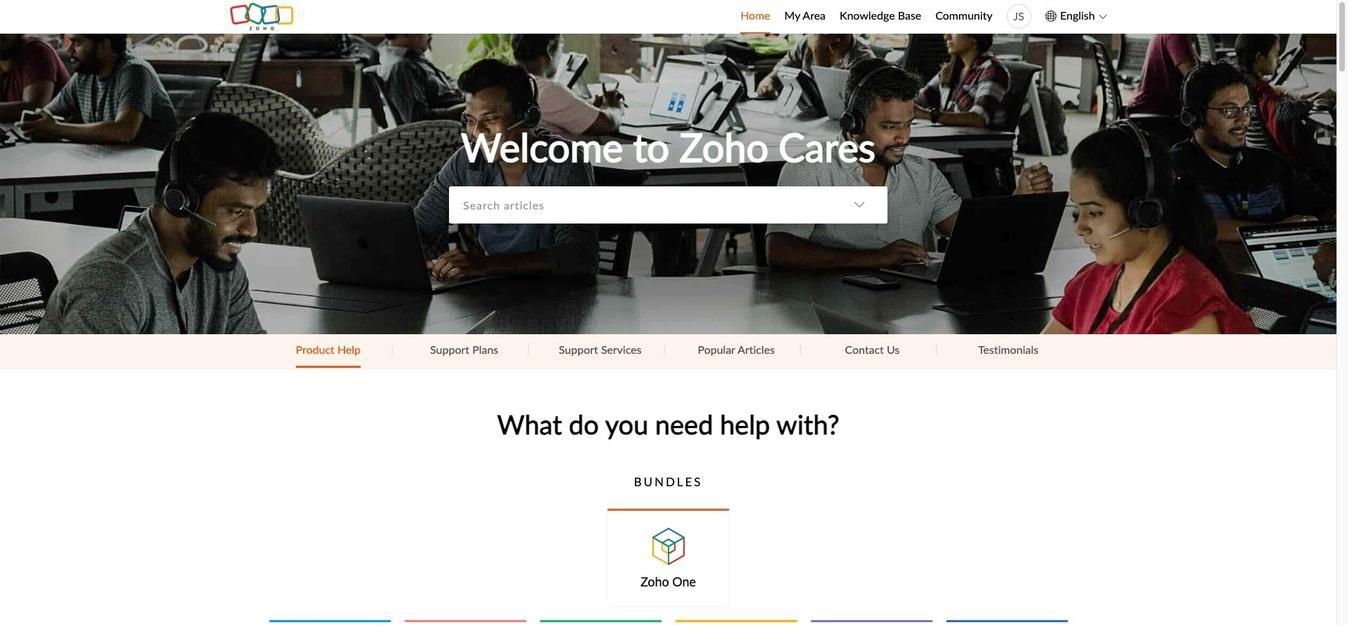 Task type: locate. For each thing, give the bounding box(es) containing it.
choose languages element
[[1045, 7, 1107, 25]]

Search articles field
[[449, 186, 831, 224]]



Task type: describe. For each thing, give the bounding box(es) containing it.
choose category element
[[831, 186, 888, 224]]

choose category image
[[854, 199, 865, 211]]



Task type: vqa. For each thing, say whether or not it's contained in the screenshot.
Search articles Field
yes



